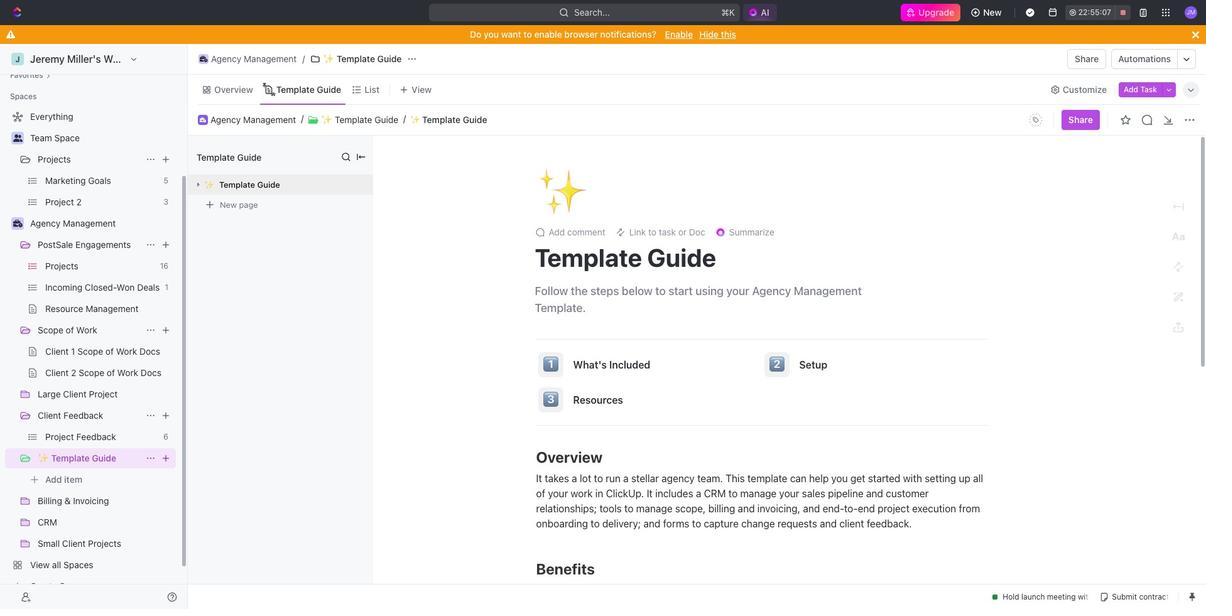 Task type: describe. For each thing, give the bounding box(es) containing it.
template guide link
[[274, 81, 341, 98]]

can
[[791, 473, 807, 485]]

favorites
[[10, 70, 43, 80]]

management for agency management link related to business time image
[[63, 218, 116, 229]]

2 for project
[[76, 197, 82, 207]]

project for project feedback
[[45, 432, 74, 442]]

automations
[[1119, 53, 1172, 64]]

template.
[[535, 302, 586, 315]]

in
[[596, 488, 604, 500]]

0 vertical spatial it
[[536, 473, 542, 485]]

everything
[[30, 111, 73, 122]]

of inside the it takes a lot to run a stellar agency team. this template can help you get started with setting up all of your work in clickup. it includes a crm to manage your sales pipeline and customer relationships; tools to manage scope, billing and invoicing, and end-to-end project execution from onboarding to delivery; and forms to capture change requests and client feedback.
[[536, 488, 546, 500]]

jm button
[[1182, 3, 1202, 23]]

create space link
[[5, 577, 173, 597]]

incoming closed-won deals 1
[[45, 282, 168, 293]]

want
[[501, 29, 522, 40]]

agency management link for bottommost business time icon
[[211, 114, 296, 125]]

projects for the projects link to the bottom
[[45, 261, 78, 272]]

view all spaces link
[[5, 556, 173, 576]]

link to task or doc button
[[611, 224, 711, 241]]

0 vertical spatial you
[[484, 29, 499, 40]]

guide inside the sidebar navigation
[[92, 453, 116, 464]]

docs for client 1 scope of work docs
[[140, 346, 160, 357]]

forms
[[663, 519, 690, 530]]

to right want
[[524, 29, 532, 40]]

what's included
[[574, 360, 651, 371]]

add for add comment
[[549, 227, 565, 238]]

of inside scope of work 'link'
[[66, 325, 74, 336]]

✨ up add comment
[[538, 162, 588, 221]]

crm inside crm "link"
[[38, 517, 57, 528]]

business time image
[[13, 220, 22, 228]]

0 vertical spatial projects link
[[38, 150, 141, 170]]

large client project
[[38, 389, 118, 400]]

1 vertical spatial manage
[[637, 503, 673, 515]]

template
[[748, 473, 788, 485]]

sales
[[802, 488, 826, 500]]

3️⃣
[[543, 391, 558, 409]]

user group image
[[13, 134, 22, 142]]

client for 1
[[45, 346, 69, 357]]

invoicing,
[[758, 503, 801, 515]]

resource management
[[45, 304, 139, 314]]

0 horizontal spatial your
[[548, 488, 568, 500]]

the
[[571, 285, 588, 298]]

to down clickup.
[[625, 503, 634, 515]]

postsale engagements
[[38, 239, 131, 250]]

jeremy
[[30, 53, 65, 65]]

or
[[679, 227, 687, 238]]

add for add task
[[1124, 85, 1139, 94]]

includes
[[656, 488, 694, 500]]

of inside client 2 scope of work docs link
[[107, 368, 115, 378]]

project for project 2
[[45, 197, 74, 207]]

0 horizontal spatial ✨ button
[[204, 179, 219, 190]]

and up end on the right of page
[[867, 488, 884, 500]]

setup
[[800, 360, 828, 371]]

agency inside follow the steps below to start using your agency management template.
[[753, 285, 792, 298]]

space for team space
[[54, 133, 80, 143]]

notifications?
[[601, 29, 657, 40]]

large client project link
[[38, 385, 173, 405]]

view all spaces
[[30, 560, 93, 571]]

postsale engagements link
[[38, 235, 141, 255]]

to down the this
[[729, 488, 738, 500]]

with
[[904, 473, 923, 485]]

your inside follow the steps below to start using your agency management template.
[[727, 285, 750, 298]]

✨ down template guide "link"
[[321, 114, 333, 125]]

project feedback link
[[45, 427, 159, 447]]

everything link
[[5, 107, 173, 127]]

add task
[[1124, 85, 1158, 94]]

work
[[571, 488, 593, 500]]

jm
[[1187, 8, 1196, 16]]

0 horizontal spatial 1
[[71, 346, 75, 357]]

all inside "link"
[[52, 560, 61, 571]]

agency management link for business time image
[[30, 214, 173, 234]]

1 horizontal spatial a
[[624, 473, 629, 485]]

✨ template guide down list link
[[321, 114, 399, 125]]

pipeline
[[828, 488, 864, 500]]

sidebar navigation
[[0, 44, 190, 610]]

view for view all spaces
[[30, 560, 50, 571]]

relationships;
[[536, 503, 597, 515]]

✨ template guide up new page
[[204, 179, 280, 190]]

0 horizontal spatial overview
[[214, 84, 253, 95]]

incoming
[[45, 282, 82, 293]]

template inside "link"
[[276, 84, 315, 95]]

6
[[164, 432, 168, 442]]

16
[[160, 261, 168, 271]]

task
[[659, 227, 676, 238]]

client inside the large client project link
[[63, 389, 87, 400]]

steps
[[591, 285, 619, 298]]

link to task or doc
[[630, 227, 706, 238]]

included
[[610, 360, 651, 371]]

scope for 2
[[79, 368, 104, 378]]

add for add item
[[45, 475, 62, 485]]

this
[[726, 473, 745, 485]]

closed-
[[85, 282, 117, 293]]

upgrade
[[919, 7, 955, 18]]

doc
[[689, 227, 706, 238]]

✨ right 5
[[204, 179, 214, 189]]

1 horizontal spatial ✨ button
[[535, 162, 590, 221]]

and up change
[[738, 503, 755, 515]]

add item
[[45, 475, 82, 485]]

to down scope,
[[692, 519, 702, 530]]

up
[[959, 473, 971, 485]]

to inside follow the steps below to start using your agency management template.
[[656, 285, 666, 298]]

✨ template guide inside the sidebar navigation
[[38, 453, 116, 464]]

incoming closed-won deals link
[[45, 278, 160, 298]]

postsale
[[38, 239, 73, 250]]

work for 2
[[117, 368, 138, 378]]

requests
[[778, 519, 818, 530]]

feedback for client feedback
[[64, 410, 103, 421]]

jeremy miller's workspace, , element
[[11, 53, 24, 65]]

to-
[[845, 503, 858, 515]]

new for new page
[[220, 200, 237, 210]]

create space
[[30, 581, 85, 592]]

22:55:07
[[1079, 8, 1112, 17]]

0 vertical spatial spaces
[[10, 92, 37, 101]]

management for bottommost business time icon agency management link
[[243, 114, 296, 125]]

agency up the "overview" link
[[211, 53, 242, 64]]

0 vertical spatial manage
[[741, 488, 777, 500]]

goals
[[88, 175, 111, 186]]

using
[[696, 285, 724, 298]]

overview link
[[212, 81, 253, 98]]

resources
[[574, 395, 623, 406]]

deals
[[137, 282, 160, 293]]

engagements
[[75, 239, 131, 250]]

you inside the it takes a lot to run a stellar agency team. this template can help you get started with setting up all of your work in clickup. it includes a crm to manage your sales pipeline and customer relationships; tools to manage scope, billing and invoicing, and end-to-end project execution from onboarding to delivery; and forms to capture change requests and client feedback.
[[832, 473, 848, 485]]

what's
[[574, 360, 607, 371]]

2 vertical spatial template guide
[[535, 243, 717, 272]]

client for 2
[[45, 368, 69, 378]]

✨ template guide down view button
[[410, 114, 487, 125]]

client
[[840, 519, 865, 530]]

template inside the sidebar navigation
[[51, 453, 90, 464]]

task
[[1141, 85, 1158, 94]]

0 vertical spatial business time image
[[200, 56, 208, 62]]

agency management for business time image
[[30, 218, 116, 229]]



Task type: locate. For each thing, give the bounding box(es) containing it.
2 up "large client project"
[[71, 368, 76, 378]]

0 horizontal spatial spaces
[[10, 92, 37, 101]]

client 2 scope of work docs link
[[45, 363, 173, 383]]

work inside 'link'
[[76, 325, 97, 336]]

1 horizontal spatial you
[[832, 473, 848, 485]]

client inside client 1 scope of work docs link
[[45, 346, 69, 357]]

1 vertical spatial overview
[[536, 449, 606, 466]]

new right upgrade
[[984, 7, 1002, 18]]

work for 1
[[116, 346, 137, 357]]

share down customize button
[[1069, 114, 1094, 125]]

your down can
[[780, 488, 800, 500]]

of down client 1 scope of work docs link at left
[[107, 368, 115, 378]]

share up 'customize'
[[1075, 53, 1100, 64]]

projects link
[[38, 150, 141, 170], [45, 256, 155, 277]]

work down client 1 scope of work docs link at left
[[117, 368, 138, 378]]

client 2 scope of work docs
[[45, 368, 161, 378]]

0 horizontal spatial template guide
[[197, 152, 262, 162]]

0 horizontal spatial a
[[572, 473, 577, 485]]

a
[[572, 473, 577, 485], [624, 473, 629, 485], [696, 488, 702, 500]]

1 vertical spatial business time image
[[200, 117, 206, 122]]

new page
[[220, 200, 258, 210]]

1 vertical spatial project
[[89, 389, 118, 400]]

projects link up closed-
[[45, 256, 155, 277]]

template guide down link
[[535, 243, 717, 272]]

to left start
[[656, 285, 666, 298]]

crm inside the it takes a lot to run a stellar agency team. this template can help you get started with setting up all of your work in clickup. it includes a crm to manage your sales pipeline and customer relationships; tools to manage scope, billing and invoicing, and end-to-end project execution from onboarding to delivery; and forms to capture change requests and client feedback.
[[704, 488, 726, 500]]

0 vertical spatial 2
[[76, 197, 82, 207]]

0 vertical spatial scope
[[38, 325, 63, 336]]

0 vertical spatial view
[[412, 84, 432, 95]]

projects down team space
[[38, 154, 71, 165]]

projects up the incoming
[[45, 261, 78, 272]]

add inside "tree"
[[45, 475, 62, 485]]

scope down resource
[[38, 325, 63, 336]]

marketing goals link
[[45, 171, 159, 191]]

item
[[64, 475, 82, 485]]

✨ up "add item"
[[38, 453, 49, 464]]

✨ down view dropdown button
[[410, 115, 421, 125]]

scope down scope of work 'link'
[[77, 346, 103, 357]]

scope inside client 2 scope of work docs link
[[79, 368, 104, 378]]

1 inside incoming closed-won deals 1
[[165, 283, 168, 292]]

all right the up
[[974, 473, 984, 485]]

space for create space
[[60, 581, 85, 592]]

client down large
[[38, 410, 61, 421]]

0 vertical spatial overview
[[214, 84, 253, 95]]

✨ template guide down project feedback
[[38, 453, 116, 464]]

2 inside "project 2" link
[[76, 197, 82, 207]]

view button
[[395, 81, 436, 98]]

and left forms
[[644, 519, 661, 530]]

template
[[337, 53, 375, 64], [276, 84, 315, 95], [335, 114, 372, 125], [422, 114, 461, 125], [197, 152, 235, 162], [219, 180, 255, 190], [535, 243, 642, 272], [51, 453, 90, 464]]

0 vertical spatial space
[[54, 133, 80, 143]]

stellar
[[632, 473, 659, 485]]

2 vertical spatial ✨ template guide link
[[38, 449, 141, 469]]

list link
[[362, 81, 380, 98]]

1 vertical spatial template guide
[[197, 152, 262, 162]]

0 vertical spatial agency management link
[[195, 52, 300, 67]]

project 2 link
[[45, 192, 159, 212]]

0 vertical spatial ✨ template guide link
[[308, 52, 405, 67]]

0 vertical spatial feedback
[[64, 410, 103, 421]]

project down marketing in the top of the page
[[45, 197, 74, 207]]

guide inside "link"
[[317, 84, 341, 95]]

0 horizontal spatial manage
[[637, 503, 673, 515]]

capture
[[704, 519, 739, 530]]

crm up small
[[38, 517, 57, 528]]

summarize
[[729, 227, 775, 238]]

1 vertical spatial 1
[[71, 346, 75, 357]]

0 horizontal spatial crm
[[38, 517, 57, 528]]

small client projects
[[38, 539, 121, 549]]

2 vertical spatial agency management
[[30, 218, 116, 229]]

0 horizontal spatial new
[[220, 200, 237, 210]]

management for 'resource management' link
[[86, 304, 139, 314]]

of up client 2 scope of work docs link
[[106, 346, 114, 357]]

0 horizontal spatial view
[[30, 560, 50, 571]]

spaces
[[10, 92, 37, 101], [64, 560, 93, 571]]

&
[[64, 496, 71, 507]]

1 vertical spatial projects
[[45, 261, 78, 272]]

add left comment
[[549, 227, 565, 238]]

docs up client 2 scope of work docs link
[[140, 346, 160, 357]]

2 horizontal spatial template guide
[[535, 243, 717, 272]]

work
[[76, 325, 97, 336], [116, 346, 137, 357], [117, 368, 138, 378]]

1 horizontal spatial template guide
[[276, 84, 341, 95]]

1 vertical spatial docs
[[141, 368, 161, 378]]

help
[[810, 473, 829, 485]]

✨ template guide up list link
[[323, 53, 402, 64]]

of
[[66, 325, 74, 336], [106, 346, 114, 357], [107, 368, 115, 378], [536, 488, 546, 500]]

it left the takes
[[536, 473, 542, 485]]

large
[[38, 389, 61, 400]]

management inside follow the steps below to start using your agency management template.
[[794, 285, 862, 298]]

you up pipeline
[[832, 473, 848, 485]]

3
[[164, 197, 168, 207]]

1 horizontal spatial 1
[[165, 283, 168, 292]]

workspace
[[104, 53, 156, 65]]

0 vertical spatial all
[[974, 473, 984, 485]]

tree containing everything
[[5, 107, 176, 597]]

docs
[[140, 346, 160, 357], [141, 368, 161, 378]]

template guide up new page
[[197, 152, 262, 162]]

scope for 1
[[77, 346, 103, 357]]

to down "tools"
[[591, 519, 600, 530]]

takes
[[545, 473, 569, 485]]

tools
[[600, 503, 622, 515]]

project down client feedback
[[45, 432, 74, 442]]

2 vertical spatial projects
[[88, 539, 121, 549]]

spaces down small client projects
[[64, 560, 93, 571]]

scope down client 1 scope of work docs
[[79, 368, 104, 378]]

0 vertical spatial project
[[45, 197, 74, 207]]

⌘k
[[722, 7, 736, 18]]

work down resource management
[[76, 325, 97, 336]]

comment
[[568, 227, 606, 238]]

template guide inside "link"
[[276, 84, 341, 95]]

started
[[868, 473, 901, 485]]

add task button
[[1119, 82, 1163, 97]]

client for feedback
[[38, 410, 61, 421]]

✨ button up add comment
[[535, 162, 590, 221]]

view inside button
[[412, 84, 432, 95]]

2 vertical spatial project
[[45, 432, 74, 442]]

client inside small client projects link
[[62, 539, 86, 549]]

to inside 'dropdown button'
[[649, 227, 657, 238]]

1 vertical spatial agency management link
[[211, 114, 296, 125]]

docs inside client 1 scope of work docs link
[[140, 346, 160, 357]]

add left the subpage
[[919, 420, 933, 430]]

all inside the it takes a lot to run a stellar agency team. this template can help you get started with setting up all of your work in clickup. it includes a crm to manage your sales pipeline and customer relationships; tools to manage scope, billing and invoicing, and end-to-end project execution from onboarding to delivery; and forms to capture change requests and client feedback.
[[974, 473, 984, 485]]

client inside client feedback link
[[38, 410, 61, 421]]

tree
[[5, 107, 176, 597]]

1 vertical spatial share
[[1069, 114, 1094, 125]]

0 vertical spatial 1
[[165, 283, 168, 292]]

manage down includes
[[637, 503, 673, 515]]

agency management for bottommost business time icon
[[211, 114, 296, 125]]

template guide down /
[[276, 84, 341, 95]]

this
[[721, 29, 737, 40]]

enable
[[535, 29, 562, 40]]

share button
[[1068, 49, 1107, 69]]

ai
[[761, 7, 770, 18]]

0 vertical spatial share
[[1075, 53, 1100, 64]]

dropdown menu image
[[1026, 110, 1046, 130]]

1 vertical spatial projects link
[[45, 256, 155, 277]]

all up create space
[[52, 560, 61, 571]]

billing & invoicing link
[[38, 491, 173, 512]]

your right using
[[727, 285, 750, 298]]

space down view all spaces
[[60, 581, 85, 592]]

summarize button
[[711, 224, 780, 241]]

2 inside client 2 scope of work docs link
[[71, 368, 76, 378]]

2 vertical spatial scope
[[79, 368, 104, 378]]

0 vertical spatial projects
[[38, 154, 71, 165]]

scope of work
[[38, 325, 97, 336]]

feedback down client feedback link
[[76, 432, 116, 442]]

run
[[606, 473, 621, 485]]

agency up postsale
[[30, 218, 61, 229]]

✨ button right 5
[[204, 179, 219, 190]]

feedback
[[64, 410, 103, 421], [76, 432, 116, 442]]

1 horizontal spatial your
[[727, 285, 750, 298]]

1 vertical spatial spaces
[[64, 560, 93, 571]]

1 vertical spatial 2
[[71, 368, 76, 378]]

✨ template guide link
[[308, 52, 405, 67], [321, 114, 399, 125], [38, 449, 141, 469]]

browser
[[565, 29, 598, 40]]

feedback.
[[867, 519, 912, 530]]

docs down client 1 scope of work docs link at left
[[141, 368, 161, 378]]

1 vertical spatial ✨ template guide link
[[321, 114, 399, 125]]

0 vertical spatial work
[[76, 325, 97, 336]]

agency management down the "overview" link
[[211, 114, 296, 125]]

business time image
[[200, 56, 208, 62], [200, 117, 206, 122]]

and down end- at the right bottom of the page
[[820, 519, 837, 530]]

0 vertical spatial new
[[984, 7, 1002, 18]]

1 horizontal spatial overview
[[536, 449, 606, 466]]

0 horizontal spatial all
[[52, 560, 61, 571]]

client up large
[[45, 368, 69, 378]]

new for new
[[984, 7, 1002, 18]]

client up view all spaces
[[62, 539, 86, 549]]

to right lot
[[594, 473, 603, 485]]

view inside "link"
[[30, 560, 50, 571]]

it takes a lot to run a stellar agency team. this template can help you get started with setting up all of your work in clickup. it includes a crm to manage your sales pipeline and customer relationships; tools to manage scope, billing and invoicing, and end-to-end project execution from onboarding to delivery; and forms to capture change requests and client feedback.
[[536, 473, 986, 530]]

1 vertical spatial crm
[[38, 517, 57, 528]]

agency management inside the sidebar navigation
[[30, 218, 116, 229]]

search...
[[575, 7, 610, 18]]

/
[[302, 53, 305, 64]]

share inside button
[[1075, 53, 1100, 64]]

0 horizontal spatial you
[[484, 29, 499, 40]]

subpage
[[935, 420, 968, 430]]

1 right deals
[[165, 283, 168, 292]]

below
[[622, 285, 653, 298]]

1 vertical spatial scope
[[77, 346, 103, 357]]

1 horizontal spatial all
[[974, 473, 984, 485]]

1 vertical spatial feedback
[[76, 432, 116, 442]]

projects link up the goals
[[38, 150, 141, 170]]

customize
[[1063, 84, 1107, 95]]

1 vertical spatial it
[[647, 488, 653, 500]]

0 vertical spatial crm
[[704, 488, 726, 500]]

1 horizontal spatial it
[[647, 488, 653, 500]]

agency right using
[[753, 285, 792, 298]]

agency management link up engagements
[[30, 214, 173, 234]]

5
[[164, 176, 168, 185]]

✨ template guide link up add item button
[[38, 449, 141, 469]]

marketing goals
[[45, 175, 111, 186]]

add subpage
[[919, 420, 968, 430]]

it
[[536, 473, 542, 485], [647, 488, 653, 500]]

your down the takes
[[548, 488, 568, 500]]

spaces down favorites
[[10, 92, 37, 101]]

new
[[984, 7, 1002, 18], [220, 200, 237, 210]]

2 for client
[[71, 368, 76, 378]]

a right run
[[624, 473, 629, 485]]

1 vertical spatial new
[[220, 200, 237, 210]]

✨ template guide link down list link
[[321, 114, 399, 125]]

agency management
[[211, 53, 297, 64], [211, 114, 296, 125], [30, 218, 116, 229]]

projects for top the projects link
[[38, 154, 71, 165]]

2 vertical spatial work
[[117, 368, 138, 378]]

it down stellar
[[647, 488, 653, 500]]

✨ right /
[[323, 53, 335, 64]]

agency management down project 2
[[30, 218, 116, 229]]

✨ inside the sidebar navigation
[[38, 453, 49, 464]]

work up client 2 scope of work docs link
[[116, 346, 137, 357]]

1 horizontal spatial crm
[[704, 488, 726, 500]]

1 vertical spatial all
[[52, 560, 61, 571]]

benefits
[[536, 561, 595, 578]]

spaces inside "link"
[[64, 560, 93, 571]]

resource management link
[[45, 299, 173, 319]]

1️⃣
[[543, 356, 558, 374]]

space right team
[[54, 133, 80, 143]]

1 horizontal spatial manage
[[741, 488, 777, 500]]

scope inside client 1 scope of work docs link
[[77, 346, 103, 357]]

tree inside the sidebar navigation
[[5, 107, 176, 597]]

a left lot
[[572, 473, 577, 485]]

view button
[[395, 75, 436, 104]]

2 horizontal spatial your
[[780, 488, 800, 500]]

2 down marketing goals
[[76, 197, 82, 207]]

0 vertical spatial agency management
[[211, 53, 297, 64]]

setting
[[925, 473, 957, 485]]

new left the page
[[220, 200, 237, 210]]

end-
[[823, 503, 845, 515]]

overview
[[214, 84, 253, 95], [536, 449, 606, 466]]

and down sales
[[803, 503, 820, 515]]

project feedback
[[45, 432, 116, 442]]

guide
[[377, 53, 402, 64], [317, 84, 341, 95], [375, 114, 399, 125], [463, 114, 487, 125], [237, 152, 262, 162], [257, 180, 280, 190], [648, 243, 717, 272], [92, 453, 116, 464]]

client 1 scope of work docs link
[[45, 342, 173, 362]]

1 horizontal spatial new
[[984, 7, 1002, 18]]

add subpage button
[[904, 418, 973, 433]]

view for view
[[412, 84, 432, 95]]

new inside new button
[[984, 7, 1002, 18]]

client up client feedback
[[63, 389, 87, 400]]

✨ template guide link up list link
[[308, 52, 405, 67]]

scope inside scope of work 'link'
[[38, 325, 63, 336]]

agency management up the "overview" link
[[211, 53, 297, 64]]

project
[[45, 197, 74, 207], [89, 389, 118, 400], [45, 432, 74, 442]]

client down scope of work
[[45, 346, 69, 357]]

add left item
[[45, 475, 62, 485]]

projects down crm "link"
[[88, 539, 121, 549]]

j
[[15, 54, 20, 64]]

docs inside client 2 scope of work docs link
[[141, 368, 161, 378]]

2 horizontal spatial a
[[696, 488, 702, 500]]

small
[[38, 539, 60, 549]]

client
[[45, 346, 69, 357], [45, 368, 69, 378], [63, 389, 87, 400], [38, 410, 61, 421], [62, 539, 86, 549]]

1 down scope of work
[[71, 346, 75, 357]]

management
[[244, 53, 297, 64], [243, 114, 296, 125], [63, 218, 116, 229], [794, 285, 862, 298], [86, 304, 139, 314]]

feedback for project feedback
[[76, 432, 116, 442]]

a up scope,
[[696, 488, 702, 500]]

team.
[[698, 473, 723, 485]]

client inside client 2 scope of work docs link
[[45, 368, 69, 378]]

manage
[[741, 488, 777, 500], [637, 503, 673, 515]]

1 vertical spatial agency management
[[211, 114, 296, 125]]

agency management link down the "overview" link
[[211, 114, 296, 125]]

hide
[[700, 29, 719, 40]]

you right do
[[484, 29, 499, 40]]

view right list
[[412, 84, 432, 95]]

client feedback link
[[38, 406, 141, 426]]

list
[[365, 84, 380, 95]]

of down the takes
[[536, 488, 546, 500]]

of inside client 1 scope of work docs link
[[106, 346, 114, 357]]

0 vertical spatial template guide
[[276, 84, 341, 95]]

2 vertical spatial agency management link
[[30, 214, 173, 234]]

agency inside "tree"
[[30, 218, 61, 229]]

1 horizontal spatial spaces
[[64, 560, 93, 571]]

1 vertical spatial work
[[116, 346, 137, 357]]

1 vertical spatial space
[[60, 581, 85, 592]]

of down resource
[[66, 325, 74, 336]]

favorites button
[[5, 68, 56, 83]]

1 vertical spatial you
[[832, 473, 848, 485]]

feedback up project feedback
[[64, 410, 103, 421]]

1 horizontal spatial view
[[412, 84, 432, 95]]

agency down the "overview" link
[[211, 114, 241, 125]]

manage down template
[[741, 488, 777, 500]]

docs for client 2 scope of work docs
[[141, 368, 161, 378]]

add for add subpage
[[919, 420, 933, 430]]

space
[[54, 133, 80, 143], [60, 581, 85, 592]]

agency management link up the "overview" link
[[195, 52, 300, 67]]

0 vertical spatial docs
[[140, 346, 160, 357]]

view up the create
[[30, 560, 50, 571]]

1 vertical spatial view
[[30, 560, 50, 571]]

to right link
[[649, 227, 657, 238]]

0 horizontal spatial it
[[536, 473, 542, 485]]



Task type: vqa. For each thing, say whether or not it's contained in the screenshot.
It takes a lot to run a stellar agency team. This template can help you get started with setting up all of your work in ClickUp. It includes a CRM to manage your sales pipeline and customer relationships; tools to manage scope, billing and invoicing, and end-to-end project execution from onboarding to delivery; and forms to capture change requests and client feedback.
yes



